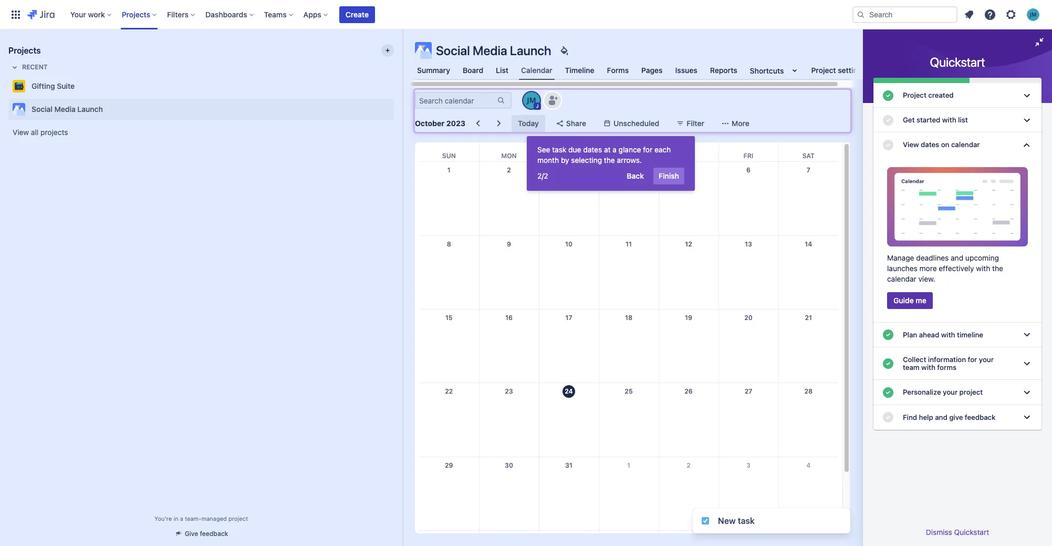 Task type: locate. For each thing, give the bounding box(es) containing it.
at
[[604, 145, 611, 154]]

4 checked image from the top
[[883, 411, 895, 424]]

0 horizontal spatial 1
[[448, 166, 451, 174]]

1 vertical spatial checked image
[[883, 114, 895, 127]]

dashboards button
[[202, 6, 258, 23]]

row
[[419, 142, 839, 162], [419, 162, 839, 236], [419, 236, 839, 309], [419, 309, 839, 383], [419, 383, 839, 457], [419, 457, 839, 531], [419, 531, 839, 546]]

chevron image
[[1021, 89, 1034, 102], [1021, 114, 1034, 127], [1021, 139, 1034, 151], [1021, 329, 1034, 341], [1021, 357, 1034, 370]]

grid containing sun
[[419, 142, 839, 546]]

1 vertical spatial 1 link
[[621, 457, 638, 474]]

20
[[745, 314, 753, 322]]

5 row from the top
[[419, 383, 839, 457]]

calendar inside view dates on calendar dropdown button
[[952, 141, 981, 149]]

16 link
[[501, 310, 518, 326]]

1
[[448, 166, 451, 174], [628, 461, 631, 469]]

1 vertical spatial add to starred image
[[391, 103, 404, 116]]

all
[[31, 128, 39, 137]]

0 vertical spatial a
[[613, 145, 617, 154]]

feedback down managed
[[200, 530, 228, 538]]

0 horizontal spatial projects
[[8, 46, 41, 55]]

0 vertical spatial social media launch
[[436, 43, 552, 58]]

0 horizontal spatial dates
[[584, 145, 602, 154]]

projects up recent
[[8, 46, 41, 55]]

task inside the see task due dates at a glance for each month by selecting the arrows.
[[553, 145, 567, 154]]

1 vertical spatial view
[[904, 141, 920, 149]]

1 chevron image from the top
[[1021, 89, 1034, 102]]

checked image left project created
[[883, 89, 895, 102]]

finish
[[659, 171, 680, 180]]

sidebar navigation image
[[391, 42, 414, 63]]

guide me
[[894, 296, 927, 305]]

0 vertical spatial your
[[980, 355, 994, 364]]

the down the upcoming
[[993, 264, 1004, 273]]

your profile and settings image
[[1028, 8, 1040, 21]]

personalize
[[904, 388, 942, 396]]

gifting suite
[[32, 81, 75, 90]]

1 vertical spatial social
[[32, 105, 53, 114]]

for down timeline
[[969, 355, 978, 364]]

checked image inside plan ahead with timeline dropdown button
[[883, 329, 895, 341]]

create button
[[339, 6, 375, 23]]

with
[[943, 116, 957, 124], [977, 264, 991, 273], [942, 330, 956, 339], [922, 363, 936, 372]]

0 vertical spatial calendar
[[952, 141, 981, 149]]

0 vertical spatial and
[[951, 253, 964, 262]]

0 vertical spatial task
[[553, 145, 567, 154]]

checked image
[[883, 89, 895, 102], [883, 114, 895, 127], [883, 386, 895, 399]]

1 horizontal spatial view
[[904, 141, 920, 149]]

3 checked image from the top
[[883, 386, 895, 399]]

a right in
[[180, 515, 183, 522]]

3 row from the top
[[419, 236, 839, 309]]

sun link
[[440, 142, 458, 161]]

your inside personalize your project dropdown button
[[944, 388, 958, 396]]

0 horizontal spatial calendar
[[888, 274, 917, 283]]

1 vertical spatial project
[[904, 91, 927, 99]]

11 link
[[621, 236, 638, 253]]

row containing 15
[[419, 309, 839, 383]]

tue
[[563, 152, 576, 160]]

27
[[745, 388, 753, 395]]

dates left on
[[921, 141, 940, 149]]

1 horizontal spatial 1
[[628, 461, 631, 469]]

project created button
[[874, 83, 1042, 108]]

find help and give feedback
[[904, 413, 996, 421]]

0 vertical spatial 1
[[448, 166, 451, 174]]

1 vertical spatial chevron image
[[1021, 411, 1034, 424]]

11
[[626, 240, 632, 248]]

1 vertical spatial 4 link
[[801, 457, 818, 474]]

in
[[174, 515, 179, 522]]

launch
[[510, 43, 552, 58], [77, 105, 103, 114]]

team-
[[185, 515, 202, 522]]

checked image inside collect information for your team with forms dropdown button
[[883, 357, 895, 370]]

grid
[[419, 142, 839, 546]]

0 horizontal spatial feedback
[[200, 530, 228, 538]]

social media launch up list
[[436, 43, 552, 58]]

2 for the right 2 link
[[687, 461, 691, 469]]

project for project settings
[[812, 66, 837, 75]]

and inside dropdown button
[[936, 413, 948, 421]]

4 link
[[621, 162, 638, 179], [801, 457, 818, 474]]

project up find help and give feedback dropdown button
[[960, 388, 984, 396]]

checked image
[[883, 139, 895, 151], [883, 329, 895, 341], [883, 357, 895, 370], [883, 411, 895, 424]]

1 horizontal spatial calendar
[[952, 141, 981, 149]]

0 vertical spatial 4
[[627, 166, 631, 174]]

0 horizontal spatial 1 link
[[441, 162, 458, 179]]

chevron image for plan ahead with timeline
[[1021, 329, 1034, 341]]

progress bar
[[874, 78, 1042, 83]]

1 vertical spatial launch
[[77, 105, 103, 114]]

shortcuts button
[[748, 61, 803, 80]]

0 vertical spatial 4 link
[[621, 162, 638, 179]]

4 row from the top
[[419, 309, 839, 383]]

add to starred image for social media launch
[[391, 103, 404, 116]]

2 checked image from the top
[[883, 329, 895, 341]]

quickstart up the project created dropdown button
[[931, 55, 986, 69]]

2023
[[447, 119, 466, 128]]

with right team
[[922, 363, 936, 372]]

2 for top 2 link
[[507, 166, 511, 174]]

0 horizontal spatial 4 link
[[621, 162, 638, 179]]

collect
[[904, 355, 927, 364]]

chevron image inside personalize your project dropdown button
[[1021, 386, 1034, 399]]

media up list
[[473, 43, 508, 58]]

2 checked image from the top
[[883, 114, 895, 127]]

effectively
[[940, 264, 975, 273]]

teams
[[264, 10, 287, 19]]

fri link
[[742, 142, 756, 161]]

0 vertical spatial feedback
[[966, 413, 996, 421]]

projects right work
[[122, 10, 150, 19]]

1 vertical spatial media
[[54, 105, 76, 114]]

0 horizontal spatial 4
[[627, 166, 631, 174]]

3 checked image from the top
[[883, 357, 895, 370]]

project right managed
[[229, 515, 248, 522]]

dates up 'selecting'
[[584, 145, 602, 154]]

give feedback button
[[168, 525, 235, 542]]

selecting
[[572, 156, 602, 165]]

help image
[[985, 8, 997, 21]]

share button
[[550, 115, 593, 132]]

6
[[747, 166, 751, 174]]

your
[[70, 10, 86, 19]]

1 vertical spatial social media launch
[[32, 105, 103, 114]]

16
[[506, 314, 513, 322]]

chevron image inside find help and give feedback dropdown button
[[1021, 411, 1034, 424]]

the inside manage deadlines and upcoming launches more effectively with the calendar view.
[[993, 264, 1004, 273]]

2 link
[[501, 162, 518, 179], [681, 457, 698, 474]]

project left settings
[[812, 66, 837, 75]]

0 vertical spatial project
[[960, 388, 984, 396]]

recent
[[22, 63, 48, 71]]

calendar down launches at the top right
[[888, 274, 917, 283]]

task inside new task button
[[738, 516, 755, 526]]

each
[[655, 145, 671, 154]]

view left all at the left
[[13, 128, 29, 137]]

checked image inside personalize your project dropdown button
[[883, 386, 895, 399]]

for
[[644, 145, 653, 154], [969, 355, 978, 364]]

the down at
[[604, 156, 615, 165]]

social up summary
[[436, 43, 470, 58]]

0 horizontal spatial for
[[644, 145, 653, 154]]

checked image left the get
[[883, 114, 895, 127]]

0 vertical spatial media
[[473, 43, 508, 58]]

chevron image for view dates on calendar
[[1021, 139, 1034, 151]]

with left the list
[[943, 116, 957, 124]]

project up the get
[[904, 91, 927, 99]]

1 horizontal spatial a
[[613, 145, 617, 154]]

0 vertical spatial the
[[604, 156, 615, 165]]

1 horizontal spatial your
[[980, 355, 994, 364]]

1 add to starred image from the top
[[391, 80, 404, 93]]

chevron image inside collect information for your team with forms dropdown button
[[1021, 357, 1034, 370]]

1 vertical spatial and
[[936, 413, 948, 421]]

and inside manage deadlines and upcoming launches more effectively with the calendar view.
[[951, 253, 964, 262]]

0 horizontal spatial 2 link
[[501, 162, 518, 179]]

with inside collect information for your team with forms
[[922, 363, 936, 372]]

0 vertical spatial add to starred image
[[391, 80, 404, 93]]

0 vertical spatial chevron image
[[1021, 386, 1034, 399]]

2/2
[[538, 171, 549, 180]]

wed
[[622, 152, 637, 160]]

add to starred image
[[391, 80, 404, 93], [391, 103, 404, 116]]

Search field
[[853, 6, 958, 23]]

jira image
[[27, 8, 55, 21], [27, 8, 55, 21]]

0 vertical spatial 1 link
[[441, 162, 458, 179]]

social media launch down suite
[[32, 105, 103, 114]]

calendar
[[952, 141, 981, 149], [888, 274, 917, 283]]

24 link
[[561, 383, 578, 400]]

0 horizontal spatial the
[[604, 156, 615, 165]]

sat
[[803, 152, 815, 160]]

0 horizontal spatial view
[[13, 128, 29, 137]]

and up 'effectively'
[[951, 253, 964, 262]]

0 vertical spatial for
[[644, 145, 653, 154]]

settings image
[[1006, 8, 1018, 21]]

1 horizontal spatial dates
[[921, 141, 940, 149]]

0 horizontal spatial 2
[[507, 166, 511, 174]]

1 checked image from the top
[[883, 89, 895, 102]]

get started with list
[[904, 116, 969, 124]]

28
[[805, 388, 813, 395]]

10 link
[[561, 236, 578, 253]]

for inside the see task due dates at a glance for each month by selecting the arrows.
[[644, 145, 653, 154]]

view.
[[919, 274, 936, 283]]

2 row from the top
[[419, 162, 839, 236]]

row containing sun
[[419, 142, 839, 162]]

checked image inside the project created dropdown button
[[883, 89, 895, 102]]

project inside dropdown button
[[904, 91, 927, 99]]

filters
[[167, 10, 189, 19]]

task for see
[[553, 145, 567, 154]]

project for project created
[[904, 91, 927, 99]]

your up 'find help and give feedback'
[[944, 388, 958, 396]]

1 vertical spatial 1
[[628, 461, 631, 469]]

media down suite
[[54, 105, 76, 114]]

2 chevron image from the top
[[1021, 411, 1034, 424]]

chevron image inside plan ahead with timeline dropdown button
[[1021, 329, 1034, 341]]

1 horizontal spatial 4 link
[[801, 457, 818, 474]]

social media launch link
[[8, 99, 390, 120]]

tab list containing calendar
[[409, 61, 869, 88]]

6 row from the top
[[419, 457, 839, 531]]

0 vertical spatial view
[[13, 128, 29, 137]]

team
[[904, 363, 920, 372]]

projects
[[122, 10, 150, 19], [8, 46, 41, 55]]

guide me button
[[888, 292, 933, 309]]

0 vertical spatial checked image
[[883, 89, 895, 102]]

1 vertical spatial calendar
[[888, 274, 917, 283]]

0 vertical spatial social
[[436, 43, 470, 58]]

with down the upcoming
[[977, 264, 991, 273]]

information
[[929, 355, 967, 364]]

1 vertical spatial the
[[993, 264, 1004, 273]]

1 horizontal spatial for
[[969, 355, 978, 364]]

help
[[920, 413, 934, 421]]

project inside project settings link
[[812, 66, 837, 75]]

checked image inside get started with list dropdown button
[[883, 114, 895, 127]]

1 vertical spatial 2
[[687, 461, 691, 469]]

dismiss quickstart link
[[927, 528, 990, 537]]

1 vertical spatial your
[[944, 388, 958, 396]]

more
[[732, 119, 750, 128]]

for left each
[[644, 145, 653, 154]]

tab list
[[409, 61, 869, 88]]

1 horizontal spatial 2
[[687, 461, 691, 469]]

chevron image
[[1021, 386, 1034, 399], [1021, 411, 1034, 424]]

0 horizontal spatial your
[[944, 388, 958, 396]]

view dates on calendar button
[[874, 133, 1042, 158]]

1 horizontal spatial 4
[[807, 461, 811, 469]]

3 chevron image from the top
[[1021, 139, 1034, 151]]

1 checked image from the top
[[883, 139, 895, 151]]

13 link
[[741, 236, 757, 253]]

18 link
[[621, 310, 638, 326]]

your down timeline
[[980, 355, 994, 364]]

1 horizontal spatial media
[[473, 43, 508, 58]]

view inside dropdown button
[[904, 141, 920, 149]]

feedback right "give"
[[966, 413, 996, 421]]

9
[[507, 240, 511, 248]]

0 vertical spatial project
[[812, 66, 837, 75]]

23 link
[[501, 383, 518, 400]]

social down gifting
[[32, 105, 53, 114]]

ahead
[[920, 330, 940, 339]]

1 horizontal spatial social media launch
[[436, 43, 552, 58]]

calendar right on
[[952, 141, 981, 149]]

banner containing your work
[[0, 0, 1053, 29]]

1 horizontal spatial the
[[993, 264, 1004, 273]]

0 vertical spatial 2
[[507, 166, 511, 174]]

0 horizontal spatial project
[[812, 66, 837, 75]]

14
[[805, 240, 813, 248]]

checked image left personalize
[[883, 386, 895, 399]]

the
[[604, 156, 615, 165], [993, 264, 1004, 273]]

1 vertical spatial 2 link
[[681, 457, 698, 474]]

0 vertical spatial 2 link
[[501, 162, 518, 179]]

a right at
[[613, 145, 617, 154]]

5 chevron image from the top
[[1021, 357, 1034, 370]]

task up by
[[553, 145, 567, 154]]

1 horizontal spatial project
[[960, 388, 984, 396]]

and left "give"
[[936, 413, 948, 421]]

dates inside the see task due dates at a glance for each month by selecting the arrows.
[[584, 145, 602, 154]]

2 add to starred image from the top
[[391, 103, 404, 116]]

1 horizontal spatial 1 link
[[621, 457, 638, 474]]

projects inside popup button
[[122, 10, 150, 19]]

new task
[[719, 516, 755, 526]]

checked image for plan
[[883, 329, 895, 341]]

filter
[[687, 119, 705, 128]]

jeremy miller image
[[524, 92, 540, 109]]

task right new
[[738, 516, 755, 526]]

24
[[565, 388, 573, 395]]

0 horizontal spatial task
[[553, 145, 567, 154]]

0 vertical spatial projects
[[122, 10, 150, 19]]

7 link
[[801, 162, 818, 179]]

checked image inside view dates on calendar dropdown button
[[883, 139, 895, 151]]

more
[[920, 264, 938, 273]]

0 horizontal spatial project
[[229, 515, 248, 522]]

1 horizontal spatial projects
[[122, 10, 150, 19]]

get started with list button
[[874, 108, 1042, 133]]

1 vertical spatial a
[[180, 515, 183, 522]]

1 vertical spatial for
[[969, 355, 978, 364]]

quickstart right dismiss
[[955, 528, 990, 537]]

1 horizontal spatial task
[[738, 516, 755, 526]]

chevron image for project created
[[1021, 89, 1034, 102]]

search image
[[857, 10, 866, 19]]

task for new
[[738, 516, 755, 526]]

chevron image for personalize your project
[[1021, 386, 1034, 399]]

and for give
[[936, 413, 948, 421]]

Search calendar text field
[[416, 93, 496, 108]]

1 horizontal spatial and
[[951, 253, 964, 262]]

0 horizontal spatial social
[[32, 105, 53, 114]]

banner
[[0, 0, 1053, 29]]

4 chevron image from the top
[[1021, 329, 1034, 341]]

view down the get
[[904, 141, 920, 149]]

18
[[626, 314, 633, 322]]

1 chevron image from the top
[[1021, 386, 1034, 399]]

0 vertical spatial launch
[[510, 43, 552, 58]]

1 horizontal spatial feedback
[[966, 413, 996, 421]]

1 vertical spatial task
[[738, 516, 755, 526]]

feedback
[[966, 413, 996, 421], [200, 530, 228, 538]]

1 row from the top
[[419, 142, 839, 162]]

chevron image inside view dates on calendar dropdown button
[[1021, 139, 1034, 151]]

sun
[[442, 152, 456, 160]]

sat link
[[801, 142, 817, 161]]

1 vertical spatial 4
[[807, 461, 811, 469]]

2 chevron image from the top
[[1021, 114, 1034, 127]]

1 vertical spatial feedback
[[200, 530, 228, 538]]

1 vertical spatial quickstart
[[955, 528, 990, 537]]

0 horizontal spatial and
[[936, 413, 948, 421]]

create project image
[[384, 46, 392, 55]]

thu
[[682, 152, 696, 160]]

3 link
[[741, 457, 757, 474]]

a
[[613, 145, 617, 154], [180, 515, 183, 522]]

1 horizontal spatial project
[[904, 91, 927, 99]]

teams button
[[261, 6, 297, 23]]

minimize image
[[1034, 36, 1047, 48]]

2 vertical spatial checked image
[[883, 386, 895, 399]]



Task type: vqa. For each thing, say whether or not it's contained in the screenshot.
Finance button
no



Task type: describe. For each thing, give the bounding box(es) containing it.
chevron image for find help and give feedback
[[1021, 411, 1034, 424]]

manage
[[888, 253, 915, 262]]

mon
[[502, 152, 517, 160]]

checked image for find
[[883, 411, 895, 424]]

project created
[[904, 91, 954, 99]]

gifting suite link
[[8, 76, 390, 97]]

forms
[[607, 66, 629, 75]]

issues
[[676, 66, 698, 75]]

29
[[445, 461, 453, 469]]

new
[[719, 516, 736, 526]]

unscheduled
[[614, 119, 660, 128]]

wed link
[[620, 142, 639, 161]]

7 row from the top
[[419, 531, 839, 546]]

launches
[[888, 264, 918, 273]]

upcoming
[[966, 253, 1000, 262]]

dismiss
[[927, 528, 953, 537]]

chevron image for collect information for your team with forms
[[1021, 357, 1034, 370]]

appswitcher icon image
[[9, 8, 22, 21]]

21 link
[[801, 310, 818, 326]]

thu link
[[680, 142, 698, 161]]

board link
[[461, 61, 486, 80]]

12
[[686, 240, 693, 248]]

find help and give feedback button
[[874, 405, 1042, 430]]

row containing 1
[[419, 162, 839, 236]]

back
[[627, 171, 644, 180]]

arrows.
[[617, 156, 642, 165]]

set background color image
[[558, 44, 571, 57]]

view for view dates on calendar
[[904, 141, 920, 149]]

add people image
[[547, 94, 559, 107]]

0 horizontal spatial a
[[180, 515, 183, 522]]

1 horizontal spatial social
[[436, 43, 470, 58]]

view all projects
[[13, 128, 68, 137]]

unscheduled image
[[603, 119, 612, 128]]

checked image for get
[[883, 114, 895, 127]]

30
[[505, 461, 513, 469]]

your inside collect information for your team with forms
[[980, 355, 994, 364]]

27 link
[[741, 383, 757, 400]]

projects
[[40, 128, 68, 137]]

by
[[561, 156, 570, 165]]

managed
[[202, 515, 227, 522]]

fri
[[744, 152, 754, 160]]

view for view all projects
[[13, 128, 29, 137]]

10
[[566, 240, 573, 248]]

board
[[463, 66, 484, 75]]

give
[[950, 413, 964, 421]]

create
[[346, 10, 369, 19]]

task icon image
[[702, 517, 710, 525]]

projects button
[[119, 6, 161, 23]]

personalize your project
[[904, 388, 984, 396]]

28 link
[[801, 383, 818, 400]]

row containing 29
[[419, 457, 839, 531]]

back button
[[622, 168, 650, 184]]

timeline
[[565, 66, 595, 75]]

previous month image
[[472, 117, 485, 130]]

you're
[[155, 515, 172, 522]]

checked image for project
[[883, 89, 895, 102]]

add to starred image for gifting suite
[[391, 80, 404, 93]]

row containing 22
[[419, 383, 839, 457]]

a inside the see task due dates at a glance for each month by selecting the arrows.
[[613, 145, 617, 154]]

checked image for personalize
[[883, 386, 895, 399]]

22
[[445, 388, 453, 395]]

see task due dates at a glance for each month by selecting the arrows.
[[538, 145, 671, 165]]

30 link
[[501, 457, 518, 474]]

row containing 8
[[419, 236, 839, 309]]

you're in a team-managed project
[[155, 515, 248, 522]]

9 link
[[501, 236, 518, 253]]

next month image
[[493, 117, 506, 130]]

26 link
[[681, 383, 698, 400]]

25
[[625, 388, 633, 395]]

checked image for view
[[883, 139, 895, 151]]

and for upcoming
[[951, 253, 964, 262]]

with inside manage deadlines and upcoming launches more effectively with the calendar view.
[[977, 264, 991, 273]]

1 vertical spatial project
[[229, 515, 248, 522]]

summary link
[[415, 61, 453, 80]]

shortcuts
[[750, 66, 785, 75]]

5
[[687, 166, 691, 174]]

filters button
[[164, 6, 199, 23]]

your work
[[70, 10, 105, 19]]

on
[[942, 141, 950, 149]]

0 horizontal spatial launch
[[77, 105, 103, 114]]

feedback inside button
[[200, 530, 228, 538]]

give
[[185, 530, 198, 538]]

0 horizontal spatial social media launch
[[32, 105, 103, 114]]

today
[[518, 119, 539, 128]]

1 horizontal spatial 2 link
[[681, 457, 698, 474]]

1 vertical spatial projects
[[8, 46, 41, 55]]

pages link
[[640, 61, 665, 80]]

project settings
[[812, 66, 867, 75]]

20 link
[[741, 310, 757, 326]]

list
[[959, 116, 969, 124]]

chevron image for get started with list
[[1021, 114, 1034, 127]]

for inside collect information for your team with forms
[[969, 355, 978, 364]]

the inside the see task due dates at a glance for each month by selecting the arrows.
[[604, 156, 615, 165]]

reports
[[711, 66, 738, 75]]

finish button
[[654, 168, 685, 184]]

31
[[566, 461, 573, 469]]

apps button
[[301, 6, 332, 23]]

collapse recent projects image
[[8, 61, 21, 74]]

calendar inside manage deadlines and upcoming launches more effectively with the calendar view.
[[888, 274, 917, 283]]

month
[[538, 156, 559, 165]]

plan
[[904, 330, 918, 339]]

plan ahead with timeline
[[904, 330, 984, 339]]

15
[[446, 314, 453, 322]]

with right ahead
[[942, 330, 956, 339]]

project inside dropdown button
[[960, 388, 984, 396]]

unscheduled button
[[597, 115, 666, 132]]

checked image for collect
[[883, 357, 895, 370]]

dates inside dropdown button
[[921, 141, 940, 149]]

manage deadlines and upcoming launches more effectively with the calendar view.
[[888, 253, 1004, 283]]

primary element
[[6, 0, 853, 29]]

view dates on calendar
[[904, 141, 981, 149]]

reports link
[[708, 61, 740, 80]]

6 link
[[741, 162, 757, 179]]

1 horizontal spatial launch
[[510, 43, 552, 58]]

8 link
[[441, 236, 458, 253]]

find
[[904, 413, 918, 421]]

collect information for your team with forms button
[[874, 347, 1042, 380]]

notifications image
[[963, 8, 976, 21]]

0 horizontal spatial media
[[54, 105, 76, 114]]

0 vertical spatial quickstart
[[931, 55, 986, 69]]

pages
[[642, 66, 663, 75]]

project settings link
[[810, 61, 869, 80]]

25 link
[[621, 383, 638, 400]]

with inside dropdown button
[[943, 116, 957, 124]]

me
[[916, 296, 927, 305]]

give feedback
[[185, 530, 228, 538]]

feedback inside dropdown button
[[966, 413, 996, 421]]

8
[[447, 240, 451, 248]]



